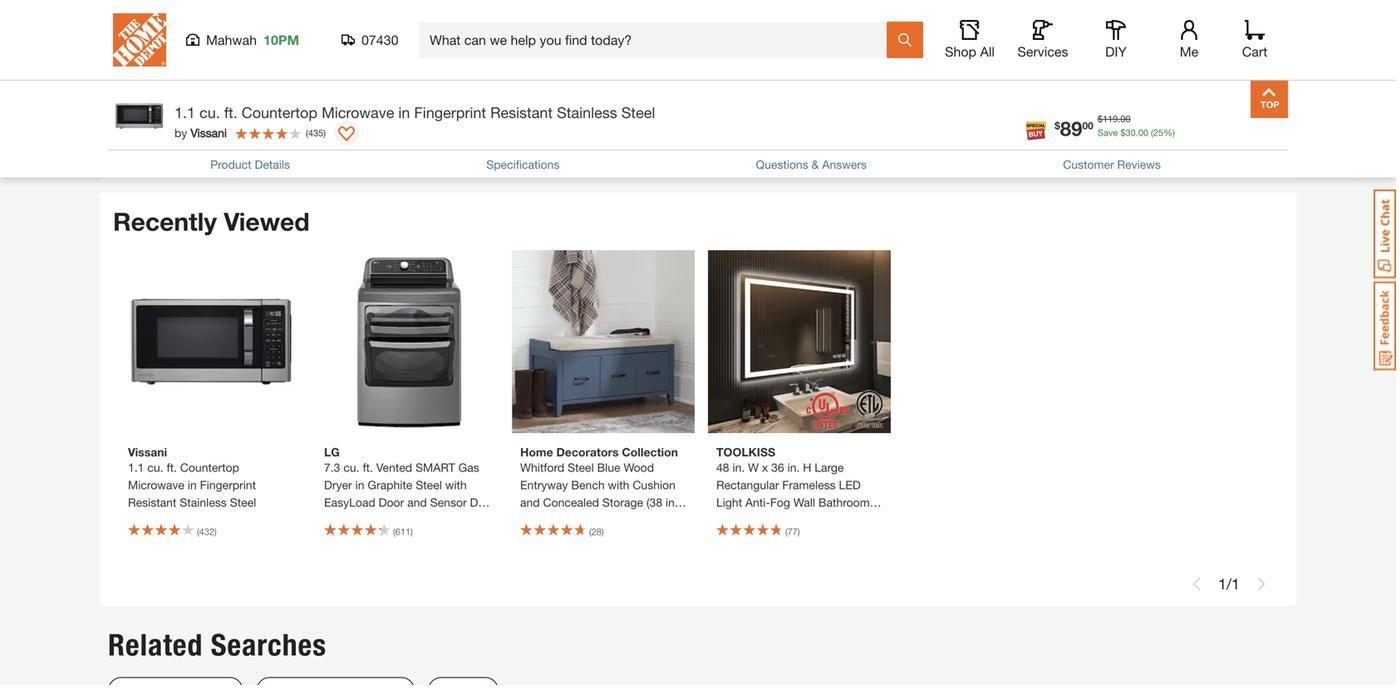 Task type: locate. For each thing, give the bounding box(es) containing it.
2.0
[[1224, 0, 1240, 5]]

98
[[160, 101, 171, 112], [193, 108, 203, 119]]

steel inside 1.1 cu. ft. countertop microwave in stainless steel
[[643, 9, 669, 23]]

x
[[762, 461, 769, 474], [535, 513, 541, 527]]

width
[[1190, 0, 1220, 5]]

( right shop
[[982, 55, 984, 66]]

x left 19
[[535, 513, 541, 527]]

( down vissani 1.1 cu. ft. countertop microwave in fingerprint resistant stainless steel
[[197, 526, 199, 537]]

36
[[772, 461, 785, 474]]

countertop up 6981
[[573, 0, 632, 5]]

( 435 )
[[306, 127, 326, 138]]

28
[[592, 526, 602, 537]]

0.7 cu. ft. 700-watt countertop microwave in black link
[[717, 0, 883, 25]]

1 horizontal spatial resistant
[[384, 27, 432, 40]]

microwave
[[128, 9, 185, 23], [387, 9, 443, 23], [521, 9, 577, 23], [717, 9, 773, 23], [913, 9, 969, 23], [1172, 27, 1228, 40], [322, 104, 394, 121], [128, 478, 185, 492]]

and right the door
[[408, 496, 427, 509]]

stainless inside 1.1 cu. ft. countertop microwave in stainless steel
[[593, 9, 640, 23]]

1 horizontal spatial with
[[445, 478, 467, 492]]

( 77 )
[[786, 526, 800, 537]]

( right the h)
[[590, 526, 592, 537]]

( inside $ 119 . 00 save $ 30 . 00 ( 25 %)
[[1152, 127, 1154, 138]]

stainless up the mahwah in the left of the page
[[200, 9, 247, 23]]

by vissani
[[175, 126, 227, 140]]

sensor
[[448, 44, 485, 58], [430, 496, 467, 509]]

fingerprint
[[324, 27, 380, 40], [414, 104, 486, 121], [200, 478, 256, 492]]

this is the last slide image
[[1256, 578, 1269, 591]]

( for ( 432 )
[[197, 526, 199, 537]]

graphite
[[368, 478, 413, 492]]

0 horizontal spatial x
[[535, 513, 541, 527]]

0 vertical spatial x
[[762, 461, 769, 474]]

mahwah
[[206, 32, 257, 48]]

( down 0.7 cu. ft. 700-watt countertop microwave in black link
[[786, 55, 788, 66]]

. inside $ 79 98 $ 99 . 98
[[190, 108, 193, 119]]

2 vertical spatial resistant
[[128, 496, 177, 509]]

1.1 cu. ft. countertop microwave in fingerprint resistant stainless steel
[[175, 104, 656, 121]]

countertop up diy
[[1109, 27, 1168, 40]]

stainless right 07430
[[435, 27, 482, 40]]

live chat image
[[1374, 190, 1397, 279]]

fingerprint for 1.5 cu. ft. countertop convection microwave in fingerprint resistant stainless steel with air fryer and sensor cooking
[[324, 27, 380, 40]]

1 right this is the first slide image at the right bottom of the page
[[1219, 575, 1227, 593]]

1 vertical spatial vissani
[[128, 445, 167, 459]]

toolkiss 48 in. w x 36 in. h large rectangular frameless led light anti-fog wall bathroom vanity mirror super bright
[[717, 445, 870, 527]]

door
[[379, 496, 404, 509]]

diy
[[1106, 44, 1127, 59]]

ft. inside 1.5 cu. ft. countertop convection microwave in fingerprint resistant stainless steel with air fryer and sensor cooking
[[363, 0, 373, 5]]

)
[[612, 55, 614, 66], [803, 55, 805, 66], [324, 127, 326, 138], [215, 526, 217, 537], [411, 526, 413, 537], [602, 526, 604, 537], [798, 526, 800, 537]]

2 horizontal spatial with
[[608, 478, 630, 492]]

( left %)
[[1152, 127, 1154, 138]]

0.9
[[128, 0, 144, 5]]

in. left h
[[788, 461, 800, 474]]

h
[[803, 461, 812, 474]]

1 left this is the last slide image
[[1232, 575, 1241, 593]]

w down toolkiss
[[748, 461, 759, 474]]

25
[[1154, 127, 1164, 138]]

cu. inside 0.7 cu. ft. 700-watt countertop microwave in black
[[736, 0, 752, 5]]

light
[[717, 496, 743, 509]]

neochef 24 in. width 2.0 cu.ft. stainless steel 1200-watt countertop microwave link
[[1109, 0, 1276, 42]]

sensor for graphite
[[430, 496, 467, 509]]

1 / from the top
[[1227, 149, 1232, 167]]

( for ( 268
[[982, 55, 984, 66]]

0 horizontal spatial w
[[521, 513, 531, 527]]

countertop up oven
[[965, 0, 1024, 5]]

ft. inside vissani 1.1 cu. ft. countertop microwave in fingerprint resistant stainless steel
[[167, 461, 177, 474]]

sensor right fryer
[[448, 44, 485, 58]]

( down the door
[[393, 526, 396, 537]]

cu. inside 1.1 cu. ft. countertop microwave oven in black
[[932, 0, 948, 5]]

in inside lg 7.3 cu. ft. vented smart gas dryer in graphite steel with easyload door and sensor dry technology
[[356, 478, 365, 492]]

2 horizontal spatial watt
[[1219, 9, 1243, 23]]

and for graphite
[[408, 496, 427, 509]]

with inside lg 7.3 cu. ft. vented smart gas dryer in graphite steel with easyload door and sensor dry technology
[[445, 478, 467, 492]]

and inside 1.5 cu. ft. countertop convection microwave in fingerprint resistant stainless steel with air fryer and sensor cooking
[[426, 44, 445, 58]]

w inside home decorators collection whitford steel blue wood entryway bench with cushion and concealed storage (38 in. w x 19 in. h)
[[521, 513, 531, 527]]

stainless
[[200, 9, 247, 23], [593, 9, 640, 23], [1109, 9, 1156, 23], [435, 27, 482, 40], [557, 104, 618, 121], [180, 496, 227, 509]]

0 horizontal spatial watt
[[204, 0, 228, 5]]

with up storage
[[608, 478, 630, 492]]

1 horizontal spatial black
[[1016, 9, 1045, 23]]

customer reviews button
[[1064, 156, 1162, 173], [1064, 156, 1162, 173]]

bathroom
[[819, 496, 870, 509]]

cu. inside 1.5 cu. ft. countertop convection microwave in fingerprint resistant stainless steel with air fryer and sensor cooking
[[344, 0, 360, 5]]

155
[[530, 97, 564, 121]]

1 black from the left
[[789, 9, 818, 23]]

in
[[188, 9, 197, 23], [447, 9, 456, 23], [580, 9, 589, 23], [776, 9, 786, 23], [1003, 9, 1012, 23], [399, 104, 410, 121], [188, 478, 197, 492], [356, 478, 365, 492]]

home
[[521, 445, 553, 459]]

w
[[748, 461, 759, 474], [521, 513, 531, 527]]

vissani inside vissani 1.1 cu. ft. countertop microwave in fingerprint resistant stainless steel
[[128, 445, 167, 459]]

countertop up 07430
[[376, 0, 436, 5]]

with down gas
[[445, 478, 467, 492]]

fingerprint down convection
[[324, 27, 380, 40]]

268
[[984, 55, 999, 66]]

0 horizontal spatial 99
[[180, 108, 190, 119]]

611
[[396, 526, 411, 537]]

countertop up the "432"
[[180, 461, 239, 474]]

services
[[1018, 44, 1069, 59]]

0 vertical spatial resistant
[[384, 27, 432, 40]]

ft. for 0.9 cu. ft. 900-watt countertop microwave in stainless steel
[[167, 0, 177, 5]]

$
[[132, 101, 138, 112], [328, 101, 334, 112], [525, 101, 530, 112], [175, 108, 180, 119], [371, 108, 377, 119], [1098, 113, 1103, 124], [1055, 120, 1061, 131], [1121, 127, 1126, 138]]

1 vertical spatial w
[[521, 513, 531, 527]]

) right the h)
[[602, 526, 604, 537]]

$ inside '$ 155 00'
[[525, 101, 530, 112]]

countertop inside 1.1 cu. ft. countertop microwave oven in black
[[965, 0, 1024, 5]]

1.1 for 1.1 cu. ft. countertop microwave in stainless steel
[[521, 0, 537, 5]]

ft. inside 1.1 cu. ft. countertop microwave in stainless steel
[[559, 0, 569, 5]]

( for ( 6981 )
[[590, 55, 592, 66]]

cu. inside 1.1 cu. ft. countertop microwave in stainless steel
[[540, 0, 556, 5]]

watt inside 0.7 cu. ft. 700-watt countertop microwave in black
[[793, 0, 817, 5]]

) down wall at the right
[[798, 526, 800, 537]]

.
[[190, 108, 193, 119], [392, 108, 394, 119], [1119, 113, 1121, 124], [1136, 127, 1139, 138]]

1
[[1219, 149, 1227, 167], [1219, 575, 1227, 593], [1232, 575, 1241, 593]]

( for ( 77 )
[[786, 526, 788, 537]]

sensor inside 1.5 cu. ft. countertop convection microwave in fingerprint resistant stainless steel with air fryer and sensor cooking
[[448, 44, 485, 58]]

air
[[379, 44, 393, 58]]

1 horizontal spatial x
[[762, 461, 769, 474]]

0 horizontal spatial vissani
[[128, 445, 167, 459]]

0 horizontal spatial black
[[789, 9, 818, 23]]

cart
[[1243, 44, 1268, 59]]

with inside 1.5 cu. ft. countertop convection microwave in fingerprint resistant stainless steel with air fryer and sensor cooking
[[354, 44, 375, 58]]

$ 89 00
[[1055, 116, 1094, 140]]

watt inside 0.9 cu. ft. 900-watt countertop microwave in stainless steel
[[204, 0, 228, 5]]

wall
[[794, 496, 816, 509]]

countertop right 700-
[[820, 0, 879, 5]]

99 up by
[[180, 108, 190, 119]]

cushion
[[633, 478, 676, 492]]

fingerprint right 199
[[414, 104, 486, 121]]

1.1
[[521, 0, 537, 5], [913, 0, 929, 5], [175, 104, 195, 121], [128, 461, 144, 474]]

watt up 425
[[793, 0, 817, 5]]

countertop inside the neochef 24 in. width 2.0 cu.ft. stainless steel 1200-watt countertop microwave
[[1109, 27, 1168, 40]]

home decorators collection whitford steel blue wood entryway bench with cushion and concealed storage (38 in. w x 19 in. h)
[[521, 445, 678, 527]]

dry
[[470, 496, 488, 509]]

cu. for 1.1 cu. ft. countertop microwave in stainless steel
[[540, 0, 556, 5]]

cu.
[[147, 0, 163, 5], [344, 0, 360, 5], [540, 0, 556, 5], [736, 0, 752, 5], [932, 0, 948, 5], [200, 104, 220, 121], [147, 461, 163, 474], [344, 461, 360, 474]]

and inside lg 7.3 cu. ft. vented smart gas dryer in graphite steel with easyload door and sensor dry technology
[[408, 496, 427, 509]]

1 horizontal spatial fingerprint
[[324, 27, 380, 40]]

(
[[590, 55, 592, 66], [786, 55, 788, 66], [982, 55, 984, 66], [1152, 127, 1154, 138], [306, 127, 308, 138], [197, 526, 199, 537], [393, 526, 396, 537], [590, 526, 592, 537], [786, 526, 788, 537]]

1.1 cu. ft. countertop microwave oven in black link
[[913, 0, 1079, 25]]

whitford
[[521, 461, 565, 474]]

watt up the mahwah in the left of the page
[[204, 0, 228, 5]]

cu. inside vissani 1.1 cu. ft. countertop microwave in fingerprint resistant stainless steel
[[147, 461, 163, 474]]

product details button
[[210, 156, 290, 173], [210, 156, 290, 173]]

viewed
[[224, 207, 310, 236]]

resistant inside vissani 1.1 cu. ft. countertop microwave in fingerprint resistant stainless steel
[[128, 496, 177, 509]]

stainless inside 1.5 cu. ft. countertop convection microwave in fingerprint resistant stainless steel with air fryer and sensor cooking
[[435, 27, 482, 40]]

) down vissani 1.1 cu. ft. countertop microwave in fingerprint resistant stainless steel
[[215, 526, 217, 537]]

fog
[[771, 496, 791, 509]]

wood
[[624, 461, 654, 474]]

/ for 1
[[1227, 575, 1232, 593]]

1 horizontal spatial w
[[748, 461, 759, 474]]

99
[[334, 97, 356, 121], [180, 108, 190, 119]]

( for ( 425 )
[[786, 55, 788, 66]]

product
[[210, 157, 252, 171]]

6981
[[592, 55, 612, 66]]

1.1 for 1.1 cu. ft. countertop microwave in fingerprint resistant stainless steel
[[175, 104, 195, 121]]

1 left 3
[[1219, 149, 1227, 167]]

resistant for vissani 1.1 cu. ft. countertop microwave in fingerprint resistant stainless steel
[[128, 496, 177, 509]]

sensor inside lg 7.3 cu. ft. vented smart gas dryer in graphite steel with easyload door and sensor dry technology
[[430, 496, 467, 509]]

related
[[108, 627, 203, 663]]

sensor left dry
[[430, 496, 467, 509]]

fingerprint inside vissani 1.1 cu. ft. countertop microwave in fingerprint resistant stainless steel
[[200, 478, 256, 492]]

and down entryway
[[521, 496, 540, 509]]

countertop up ( 435 )
[[242, 104, 318, 121]]

( left display 'icon'
[[306, 127, 308, 138]]

ft. for 0.7 cu. ft. 700-watt countertop microwave in black
[[755, 0, 766, 5]]

with left air
[[354, 44, 375, 58]]

2 horizontal spatial resistant
[[491, 104, 553, 121]]

ft. inside lg 7.3 cu. ft. vented smart gas dryer in graphite steel with easyload door and sensor dry technology
[[363, 461, 373, 474]]

1 horizontal spatial 98
[[193, 108, 203, 119]]

in. right 24
[[1175, 0, 1187, 5]]

0 horizontal spatial 98
[[160, 101, 171, 112]]

save
[[1098, 127, 1119, 138]]

ft. inside 0.7 cu. ft. 700-watt countertop microwave in black
[[755, 0, 766, 5]]

watt down 2.0
[[1219, 9, 1243, 23]]

black up the services
[[1016, 9, 1045, 23]]

2 vertical spatial fingerprint
[[200, 478, 256, 492]]

0 vertical spatial w
[[748, 461, 759, 474]]

07430
[[362, 32, 399, 48]]

) down graphite
[[411, 526, 413, 537]]

99 up display 'icon'
[[334, 97, 356, 121]]

) left display 'icon'
[[324, 127, 326, 138]]

( 268
[[982, 55, 999, 66]]

( right 'mirror'
[[786, 526, 788, 537]]

What can we help you find today? search field
[[430, 22, 886, 57]]

ft. inside 1.1 cu. ft. countertop microwave oven in black
[[952, 0, 962, 5]]

ft. inside 0.9 cu. ft. 900-watt countertop microwave in stainless steel
[[167, 0, 177, 5]]

resistant inside 1.5 cu. ft. countertop convection microwave in fingerprint resistant stainless steel with air fryer and sensor cooking
[[384, 27, 432, 40]]

) down '1.1 cu. ft. countertop microwave in stainless steel' link
[[612, 55, 614, 66]]

steel inside home decorators collection whitford steel blue wood entryway bench with cushion and concealed storage (38 in. w x 19 in. h)
[[568, 461, 594, 474]]

w left 19
[[521, 513, 531, 527]]

7.3
[[324, 461, 340, 474]]

searches
[[211, 627, 327, 663]]

fingerprint up the "432"
[[200, 478, 256, 492]]

stainless up the "432"
[[180, 496, 227, 509]]

cu. for 1.5 cu. ft. countertop convection microwave in fingerprint resistant stainless steel with air fryer and sensor cooking
[[344, 0, 360, 5]]

2 / from the top
[[1227, 575, 1232, 593]]

0 vertical spatial sensor
[[448, 44, 485, 58]]

product image image
[[112, 89, 166, 143]]

19
[[544, 513, 557, 527]]

1 vertical spatial sensor
[[430, 496, 467, 509]]

lg
[[324, 445, 340, 459]]

1 vertical spatial fingerprint
[[414, 104, 486, 121]]

1.1 for 1.1 cu. ft. countertop microwave oven in black
[[913, 0, 929, 5]]

00 inside $ 89 00
[[1083, 120, 1094, 131]]

black down 700-
[[789, 9, 818, 23]]

2 black from the left
[[1016, 9, 1045, 23]]

concealed
[[543, 496, 599, 509]]

1.1 inside 1.1 cu. ft. countertop microwave in stainless steel
[[521, 0, 537, 5]]

1 horizontal spatial watt
[[793, 0, 817, 5]]

0 horizontal spatial resistant
[[128, 496, 177, 509]]

cu. inside 0.9 cu. ft. 900-watt countertop microwave in stainless steel
[[147, 0, 163, 5]]

199
[[377, 108, 392, 119]]

07430 button
[[342, 32, 399, 48]]

ft.
[[167, 0, 177, 5], [363, 0, 373, 5], [559, 0, 569, 5], [755, 0, 766, 5], [952, 0, 962, 5], [224, 104, 238, 121], [167, 461, 177, 474], [363, 461, 373, 474]]

1.1 cu. ft. countertop microwave in stainless steel
[[521, 0, 669, 23]]

1.5 cu. ft. countertop convection microwave in fingerprint resistant stainless steel with air fryer and sensor cooking
[[324, 0, 485, 75]]

and right fryer
[[426, 44, 445, 58]]

) down 0.7 cu. ft. 700-watt countertop microwave in black link
[[803, 55, 805, 66]]

led
[[839, 478, 861, 492]]

frameless
[[783, 478, 836, 492]]

1 vertical spatial /
[[1227, 575, 1232, 593]]

0 vertical spatial /
[[1227, 149, 1232, 167]]

1.1 inside 1.1 cu. ft. countertop microwave oven in black
[[913, 0, 929, 5]]

steel inside 0.9 cu. ft. 900-watt countertop microwave in stainless steel
[[250, 9, 277, 23]]

1 horizontal spatial vissani
[[191, 126, 227, 140]]

countertop up mahwah 10pm
[[231, 0, 290, 5]]

0 horizontal spatial fingerprint
[[200, 478, 256, 492]]

with inside home decorators collection whitford steel blue wood entryway bench with cushion and concealed storage (38 in. w x 19 in. h)
[[608, 478, 630, 492]]

black
[[789, 9, 818, 23], [1016, 9, 1045, 23]]

( down 1.1 cu. ft. countertop microwave in stainless steel
[[590, 55, 592, 66]]

and for stainless
[[426, 44, 445, 58]]

technology
[[324, 513, 384, 527]]

) for ( 611 )
[[411, 526, 413, 537]]

and inside home decorators collection whitford steel blue wood entryway bench with cushion and concealed storage (38 in. w x 19 in. h)
[[521, 496, 540, 509]]

0 horizontal spatial with
[[354, 44, 375, 58]]

1 vertical spatial x
[[535, 513, 541, 527]]

stainless up 6981
[[593, 9, 640, 23]]

entryway
[[521, 478, 568, 492]]

smart
[[416, 461, 455, 474]]

1.1 inside vissani 1.1 cu. ft. countertop microwave in fingerprint resistant stainless steel
[[128, 461, 144, 474]]

2 horizontal spatial fingerprint
[[414, 104, 486, 121]]

fingerprint inside 1.5 cu. ft. countertop convection microwave in fingerprint resistant stainless steel with air fryer and sensor cooking
[[324, 27, 380, 40]]

resistant
[[384, 27, 432, 40], [491, 104, 553, 121], [128, 496, 177, 509]]

0 vertical spatial fingerprint
[[324, 27, 380, 40]]

steel inside vissani 1.1 cu. ft. countertop microwave in fingerprint resistant stainless steel
[[230, 496, 256, 509]]

x left 36
[[762, 461, 769, 474]]

stainless down neochef
[[1109, 9, 1156, 23]]

425
[[788, 55, 803, 66]]



Task type: describe. For each thing, give the bounding box(es) containing it.
10pm
[[264, 32, 299, 48]]

cu. for 0.9 cu. ft. 900-watt countertop microwave in stainless steel
[[147, 0, 163, 5]]

in inside vissani 1.1 cu. ft. countertop microwave in fingerprint resistant stainless steel
[[188, 478, 197, 492]]

oven
[[973, 9, 1000, 23]]

in inside 1.5 cu. ft. countertop convection microwave in fingerprint resistant stainless steel with air fryer and sensor cooking
[[447, 9, 456, 23]]

1 / 3
[[1219, 149, 1241, 167]]

with for cooking
[[354, 44, 375, 58]]

) for ( 77 )
[[798, 526, 800, 537]]

microwave inside 1.1 cu. ft. countertop microwave oven in black
[[913, 9, 969, 23]]

stainless inside the neochef 24 in. width 2.0 cu.ft. stainless steel 1200-watt countertop microwave
[[1109, 9, 1156, 23]]

cu. for 1.1 cu. ft. countertop microwave in fingerprint resistant stainless steel
[[200, 104, 220, 121]]

gas
[[459, 461, 480, 474]]

in inside 0.7 cu. ft. 700-watt countertop microwave in black
[[776, 9, 786, 23]]

) for ( 425 )
[[803, 55, 805, 66]]

feedback link image
[[1374, 281, 1397, 371]]

watt for 700-
[[793, 0, 817, 5]]

$ 79 98 $ 99 . 98
[[132, 97, 203, 121]]

in inside 0.9 cu. ft. 900-watt countertop microwave in stainless steel
[[188, 9, 197, 23]]

collection
[[622, 445, 678, 459]]

1 for 1 / 1
[[1219, 575, 1227, 593]]

super
[[785, 513, 816, 527]]

the home depot logo image
[[113, 13, 166, 67]]

432
[[199, 526, 215, 537]]

( for ( 611 )
[[393, 526, 396, 537]]

by
[[175, 126, 187, 140]]

questions & answers
[[756, 157, 867, 171]]

in inside 1.1 cu. ft. countertop microwave in stainless steel
[[580, 9, 589, 23]]

( 28 )
[[590, 526, 604, 537]]

fingerprint for vissani 1.1 cu. ft. countertop microwave in fingerprint resistant stainless steel
[[200, 478, 256, 492]]

1 vertical spatial resistant
[[491, 104, 553, 121]]

ft. for 1.1 cu. ft. countertop microwave oven in black
[[952, 0, 962, 5]]

bench
[[572, 478, 605, 492]]

countertop inside 1.5 cu. ft. countertop convection microwave in fingerprint resistant stainless steel with air fryer and sensor cooking
[[376, 0, 436, 5]]

. inside '$ 99 00 $ 199 . 00'
[[392, 108, 394, 119]]

blue
[[597, 461, 621, 474]]

0 vertical spatial vissani
[[191, 126, 227, 140]]

steel inside lg 7.3 cu. ft. vented smart gas dryer in graphite steel with easyload door and sensor dry technology
[[416, 478, 442, 492]]

1 for 1 / 3
[[1219, 149, 1227, 167]]

shop
[[945, 44, 977, 59]]

/ for 3
[[1227, 149, 1232, 167]]

black inside 1.1 cu. ft. countertop microwave oven in black
[[1016, 9, 1045, 23]]

48
[[717, 461, 730, 474]]

cu. for 1.1 cu. ft. countertop microwave oven in black
[[932, 0, 948, 5]]

microwave inside the neochef 24 in. width 2.0 cu.ft. stainless steel 1200-watt countertop microwave
[[1172, 27, 1228, 40]]

) for ( 432 )
[[215, 526, 217, 537]]

countertop inside 0.9 cu. ft. 900-watt countertop microwave in stainless steel
[[231, 0, 290, 5]]

microwave inside 1.5 cu. ft. countertop convection microwave in fingerprint resistant stainless steel with air fryer and sensor cooking
[[387, 9, 443, 23]]

sensor for stainless
[[448, 44, 485, 58]]

shop all button
[[944, 20, 997, 60]]

$ 99 00 $ 199 . 00
[[328, 97, 405, 121]]

reviews
[[1118, 157, 1162, 171]]

ft. for 1.1 cu. ft. countertop microwave in stainless steel
[[559, 0, 569, 5]]

$ inside $ 89 00
[[1055, 120, 1061, 131]]

this is the first slide image
[[1191, 578, 1204, 591]]

large
[[815, 461, 844, 474]]

customer reviews
[[1064, 157, 1162, 171]]

1.1 cu. ft. countertop microwave in stainless steel link
[[521, 0, 687, 25]]

specifications
[[487, 157, 560, 171]]

product details
[[210, 157, 290, 171]]

microwave inside 0.7 cu. ft. 700-watt countertop microwave in black
[[717, 9, 773, 23]]

countertop inside 1.1 cu. ft. countertop microwave in stainless steel
[[573, 0, 632, 5]]

stainless inside vissani 1.1 cu. ft. countertop microwave in fingerprint resistant stainless steel
[[180, 496, 227, 509]]

( 432 )
[[197, 526, 217, 537]]

customer
[[1064, 157, 1115, 171]]

( 425 )
[[786, 55, 805, 66]]

ft. for 1.1 cu. ft. countertop microwave in fingerprint resistant stainless steel
[[224, 104, 238, 121]]

900-
[[180, 0, 204, 5]]

48 in. w x 36 in. h large rectangular frameless led light anti-fog wall bathroom vanity mirror super bright image
[[708, 250, 891, 433]]

fryer
[[396, 44, 422, 58]]

700-
[[769, 0, 793, 5]]

mirror
[[751, 513, 782, 527]]

30
[[1126, 127, 1136, 138]]

3
[[1232, 149, 1241, 167]]

vissani 1.1 cu. ft. countertop microwave in fingerprint resistant stainless steel
[[128, 445, 256, 509]]

in inside 1.1 cu. ft. countertop microwave oven in black
[[1003, 9, 1012, 23]]

208
[[1119, 97, 1152, 121]]

storage
[[603, 496, 644, 509]]

stainless down 6981
[[557, 104, 618, 121]]

1.1 cu. ft. countertop microwave oven in black
[[913, 0, 1045, 23]]

microwave inside vissani 1.1 cu. ft. countertop microwave in fingerprint resistant stainless steel
[[128, 478, 185, 492]]

all
[[981, 44, 995, 59]]

mahwah 10pm
[[206, 32, 299, 48]]

7.3 cu. ft. vented smart gas dryer in graphite steel with easyload door and sensor dry technology image
[[316, 250, 499, 433]]

steel inside 1.5 cu. ft. countertop convection microwave in fingerprint resistant stainless steel with air fryer and sensor cooking
[[324, 44, 351, 58]]

) for ( 28 )
[[602, 526, 604, 537]]

with for dry
[[445, 478, 467, 492]]

watt for 900-
[[204, 0, 228, 5]]

me
[[1181, 44, 1199, 59]]

toolkiss
[[717, 445, 776, 459]]

steel inside the neochef 24 in. width 2.0 cu.ft. stainless steel 1200-watt countertop microwave
[[1159, 9, 1186, 23]]

in. inside the neochef 24 in. width 2.0 cu.ft. stainless steel 1200-watt countertop microwave
[[1175, 0, 1187, 5]]

lg 7.3 cu. ft. vented smart gas dryer in graphite steel with easyload door and sensor dry technology
[[324, 445, 488, 527]]

shop all
[[945, 44, 995, 59]]

recently
[[113, 207, 217, 236]]

countertop inside vissani 1.1 cu. ft. countertop microwave in fingerprint resistant stainless steel
[[180, 461, 239, 474]]

1.1 cu. ft. countertop microwave in fingerprint resistant stainless steel image
[[120, 250, 303, 433]]

cu. inside lg 7.3 cu. ft. vented smart gas dryer in graphite steel with easyload door and sensor dry technology
[[344, 461, 360, 474]]

) for ( 435 )
[[324, 127, 326, 138]]

0.7 cu. ft. 700-watt countertop microwave in black
[[717, 0, 879, 23]]

in. right 48
[[733, 461, 745, 474]]

related searches
[[108, 627, 327, 663]]

cu.ft.
[[1243, 0, 1269, 5]]

1 / 1
[[1219, 575, 1241, 593]]

convection
[[324, 9, 384, 23]]

x inside toolkiss 48 in. w x 36 in. h large rectangular frameless led light anti-fog wall bathroom vanity mirror super bright
[[762, 461, 769, 474]]

decorators
[[557, 445, 619, 459]]

neochef 24 in. width 2.0 cu.ft. stainless steel 1200-watt countertop microwave
[[1109, 0, 1269, 40]]

x inside home decorators collection whitford steel blue wood entryway bench with cushion and concealed storage (38 in. w x 19 in. h)
[[535, 513, 541, 527]]

00 inside '$ 155 00'
[[564, 101, 575, 112]]

$ 155 00
[[525, 97, 575, 121]]

89
[[1061, 116, 1083, 140]]

(38
[[647, 496, 663, 509]]

( 611 )
[[393, 526, 413, 537]]

resistant for 1.5 cu. ft. countertop convection microwave in fingerprint resistant stainless steel with air fryer and sensor cooking
[[384, 27, 432, 40]]

1 horizontal spatial 99
[[334, 97, 356, 121]]

0.9 cu. ft. 900-watt countertop microwave in stainless steel
[[128, 0, 290, 23]]

cu. for 0.7 cu. ft. 700-watt countertop microwave in black
[[736, 0, 752, 5]]

countertop inside 0.7 cu. ft. 700-watt countertop microwave in black
[[820, 0, 879, 5]]

microwave inside 1.1 cu. ft. countertop microwave in stainless steel
[[521, 9, 577, 23]]

bright
[[820, 513, 851, 527]]

1.5
[[324, 0, 340, 5]]

me button
[[1163, 20, 1216, 60]]

77
[[788, 526, 798, 537]]

watt inside the neochef 24 in. width 2.0 cu.ft. stainless steel 1200-watt countertop microwave
[[1219, 9, 1243, 23]]

in. left the h)
[[560, 513, 572, 527]]

whitford steel blue wood entryway bench with cushion and concealed storage (38 in. w x 19 in. h) image
[[512, 250, 695, 433]]

services button
[[1017, 20, 1070, 60]]

black inside 0.7 cu. ft. 700-watt countertop microwave in black
[[789, 9, 818, 23]]

) for ( 6981 )
[[612, 55, 614, 66]]

recently viewed
[[113, 207, 310, 236]]

( for ( 435 )
[[306, 127, 308, 138]]

&
[[812, 157, 819, 171]]

99 inside $ 79 98 $ 99 . 98
[[180, 108, 190, 119]]

ft. for 1.5 cu. ft. countertop convection microwave in fingerprint resistant stainless steel with air fryer and sensor cooking
[[363, 0, 373, 5]]

stainless inside 0.9 cu. ft. 900-watt countertop microwave in stainless steel
[[200, 9, 247, 23]]

display image
[[338, 126, 355, 143]]

( for ( 28 )
[[590, 526, 592, 537]]

microwave inside 0.9 cu. ft. 900-watt countertop microwave in stainless steel
[[128, 9, 185, 23]]

in. right the (38
[[666, 496, 678, 509]]

w inside toolkiss 48 in. w x 36 in. h large rectangular frameless led light anti-fog wall bathroom vanity mirror super bright
[[748, 461, 759, 474]]



Task type: vqa. For each thing, say whether or not it's contained in the screenshot.
the Door
yes



